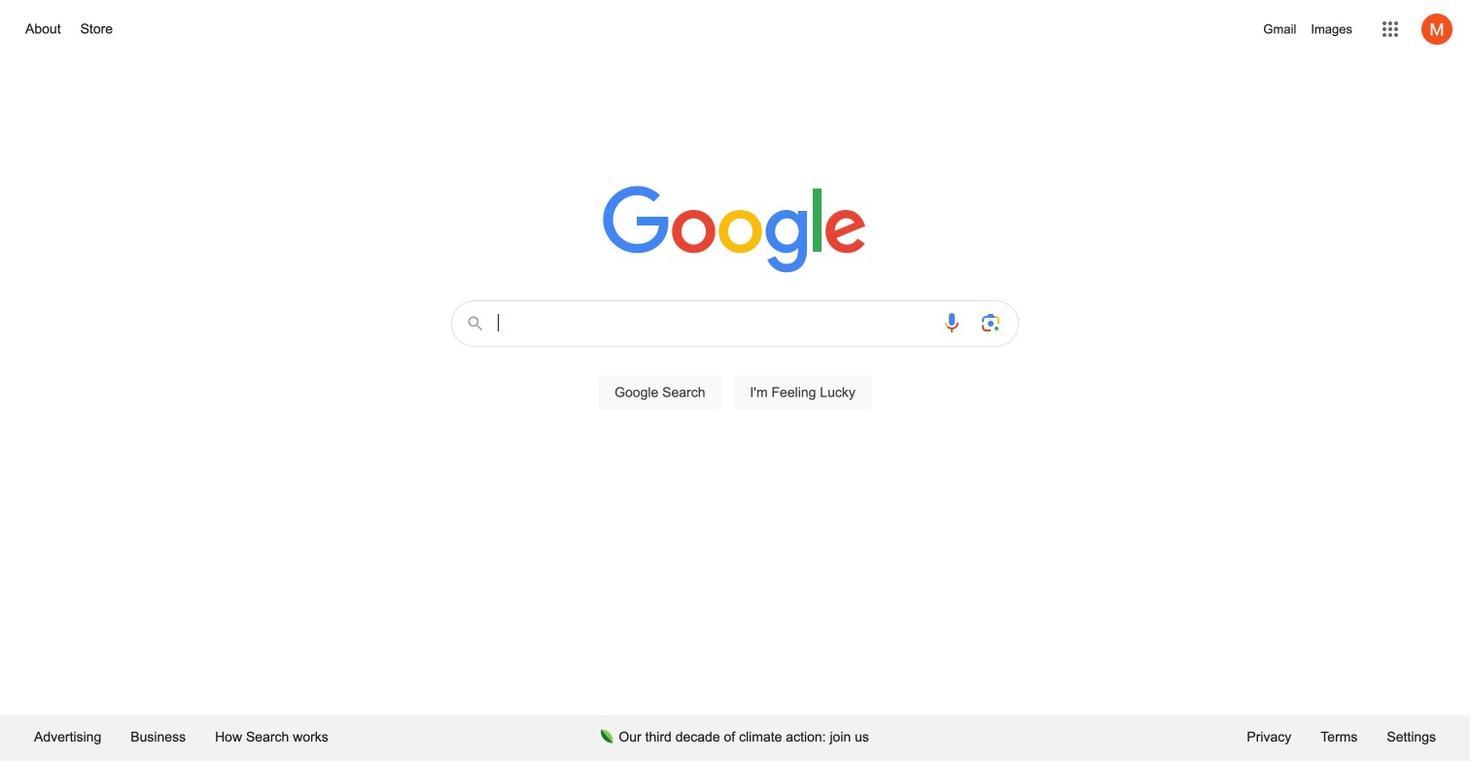 Task type: describe. For each thing, give the bounding box(es) containing it.
search by voice image
[[940, 311, 964, 335]]

google image
[[603, 186, 867, 275]]

Search text field
[[498, 312, 929, 338]]

search by image image
[[979, 311, 1003, 335]]



Task type: vqa. For each thing, say whether or not it's contained in the screenshot.
Google "Image"
yes



Task type: locate. For each thing, give the bounding box(es) containing it.
None search field
[[19, 295, 1451, 433]]



